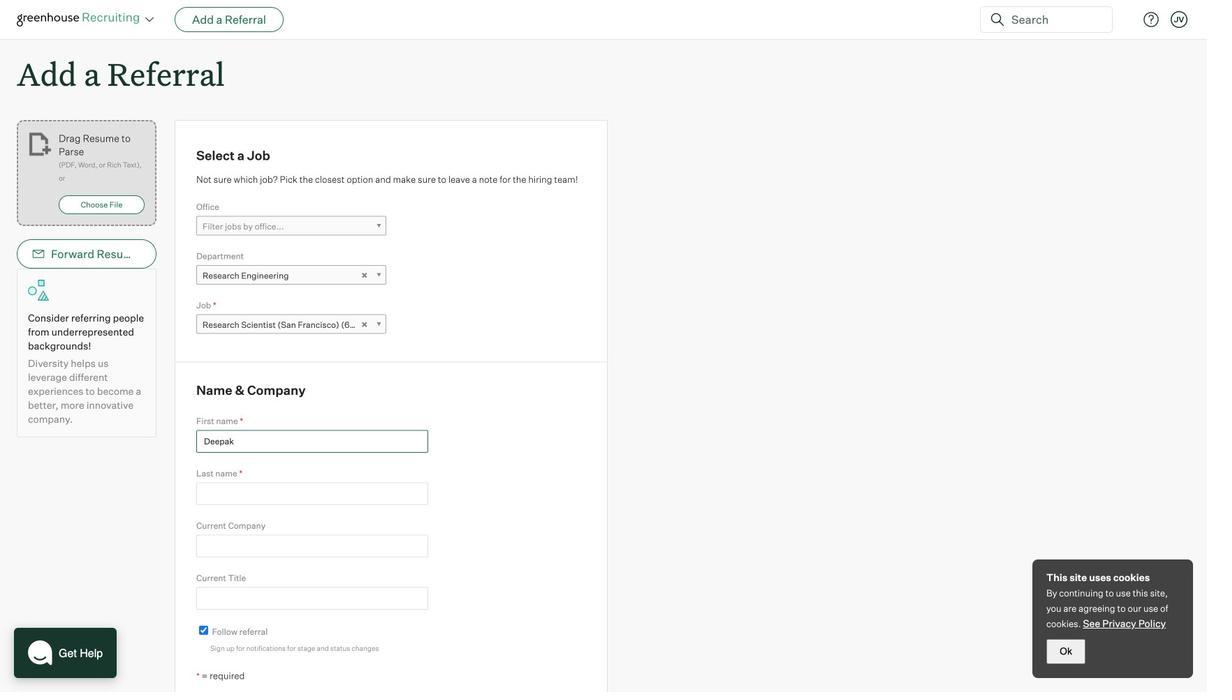 Task type: describe. For each thing, give the bounding box(es) containing it.
switch applications image
[[144, 13, 155, 27]]

Top navigation search text field
[[1006, 6, 1104, 34]]



Task type: vqa. For each thing, say whether or not it's contained in the screenshot.
the topmost "own"
no



Task type: locate. For each thing, give the bounding box(es) containing it.
None text field
[[196, 431, 428, 453], [196, 483, 428, 506], [196, 535, 428, 558], [196, 588, 428, 610], [196, 431, 428, 453], [196, 483, 428, 506], [196, 535, 428, 558], [196, 588, 428, 610]]

None checkbox
[[199, 626, 208, 636]]

switch applications element
[[141, 11, 158, 28]]



